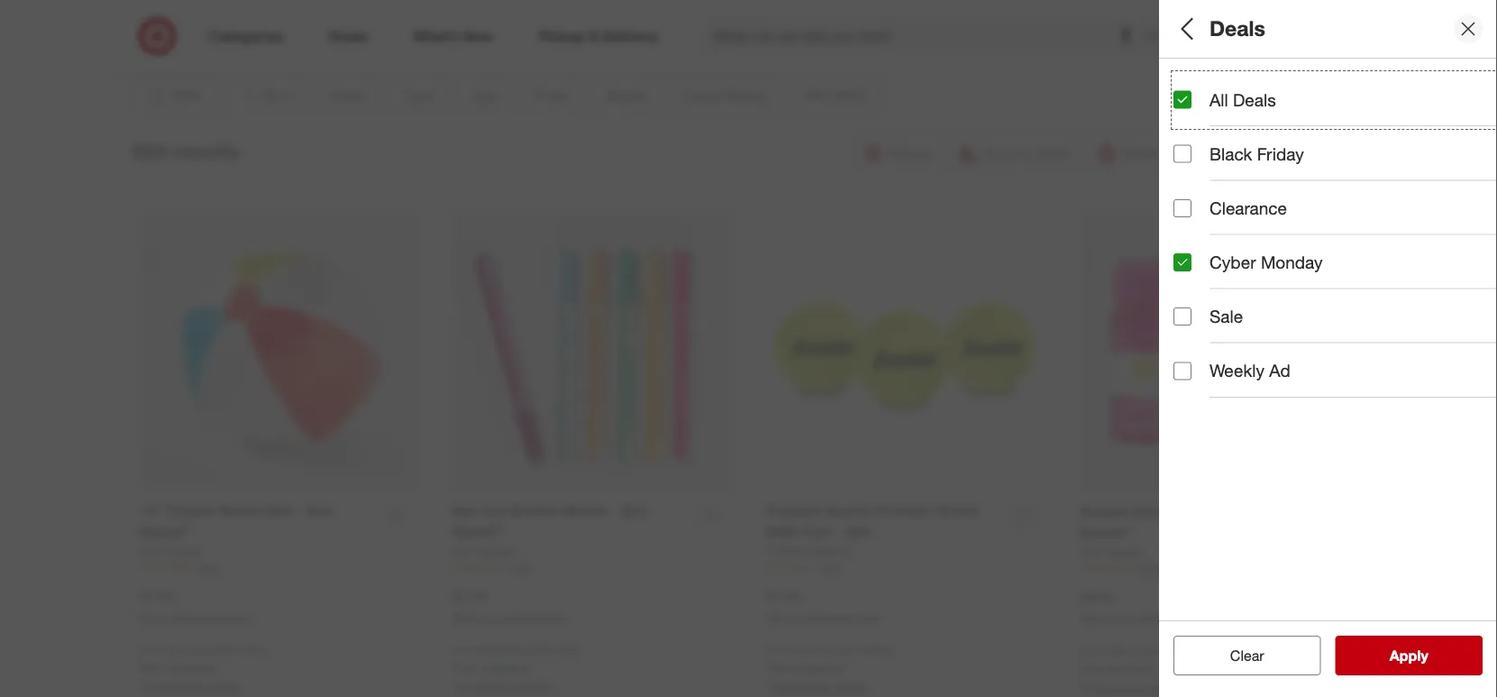 Task type: vqa. For each thing, say whether or not it's contained in the screenshot.
the Charlotte East dropdown button
no



Task type: locate. For each thing, give the bounding box(es) containing it.
clear button
[[1174, 636, 1322, 675]]

cyber left the monday;
[[1174, 94, 1208, 110]]

clear inside all filters dialog
[[1222, 647, 1256, 664]]

Weekly Ad checkbox
[[1174, 362, 1192, 380]]

$1.99
[[767, 587, 802, 605]]

online inside '$5.00 when purchased online'
[[538, 611, 567, 625]]

$1.50
[[139, 587, 174, 605]]

ships down '$5.00 when purchased online'
[[478, 642, 503, 656]]

exclusions for $4.00
[[1085, 679, 1145, 695]]

clear inside deals dialog
[[1231, 647, 1265, 664]]

$35 for $5.00
[[529, 642, 547, 656]]

only
[[139, 642, 161, 656], [453, 642, 475, 656], [767, 642, 789, 656], [1080, 643, 1102, 657]]

results right see on the bottom right of the page
[[1401, 647, 1448, 664]]

results
[[172, 138, 240, 164], [1401, 647, 1448, 664]]

cyber right 'cyber monday' option
[[1210, 252, 1257, 273]]

only down the $1.99
[[767, 642, 789, 656]]

when
[[139, 611, 167, 625], [453, 611, 481, 625], [767, 611, 795, 625], [1080, 612, 1108, 625]]

when down $5.00 on the bottom
[[453, 611, 481, 625]]

purchased down the $1.99
[[798, 611, 849, 625]]

2 horizontal spatial all
[[1265, 94, 1278, 110]]

price
[[1174, 267, 1217, 287]]

1434 link
[[139, 560, 417, 575]]

purchased down $4.00
[[1111, 612, 1163, 625]]

apply. for $1.99
[[835, 678, 869, 694]]

when for $4.00
[[1080, 612, 1108, 625]]

1 horizontal spatial all
[[1210, 89, 1229, 110]]

with down the $1.99 when purchased online
[[820, 642, 840, 656]]

all deals
[[1210, 89, 1277, 110]]

purchased down $1.50
[[170, 611, 221, 625]]

exclusions for $5.00
[[457, 678, 517, 694]]

$1.99 when purchased online
[[767, 587, 881, 625]]

only down $1.50
[[139, 642, 161, 656]]

shipping down the $1.99 when purchased online
[[795, 660, 843, 675]]

online for $4.00
[[1166, 612, 1195, 625]]

ships down the $1.99 when purchased online
[[792, 642, 817, 656]]

shipping down $4.00 when purchased online at the bottom right
[[1109, 661, 1157, 676]]

$1.50 when purchased online
[[139, 587, 253, 625]]

with down '$5.00 when purchased online'
[[506, 642, 526, 656]]

only ships with $35 orders free shipping * * exclusions apply. down '$5.00 when purchased online'
[[453, 642, 581, 694]]

1 horizontal spatial cyber
[[1210, 252, 1257, 273]]

orders down the $1.99 when purchased online
[[864, 642, 895, 656]]

deals up sponsored
[[1210, 16, 1266, 41]]

1 vertical spatial cyber
[[1210, 252, 1257, 273]]

only ships with $35 orders free shipping * * exclusions apply. down $1.50 when purchased online
[[139, 642, 267, 694]]

1 horizontal spatial results
[[1401, 647, 1448, 664]]

online inside $1.50 when purchased online
[[224, 611, 253, 625]]

$4.00 when purchased online
[[1080, 588, 1195, 625]]

*
[[216, 660, 220, 675], [529, 660, 534, 675], [843, 660, 848, 675], [1157, 661, 1162, 676], [139, 678, 143, 694], [453, 678, 457, 694], [767, 678, 771, 694], [1080, 679, 1085, 695]]

with down $4.00 when purchased online at the bottom right
[[1134, 643, 1154, 657]]

all inside deals cyber monday; all deals
[[1265, 94, 1278, 110]]

only down $5.00 on the bottom
[[453, 642, 475, 656]]

online inside $4.00 when purchased online
[[1166, 612, 1195, 625]]

$5.00
[[453, 587, 488, 605]]

0 horizontal spatial results
[[172, 138, 240, 164]]

$35 down $4.00 when purchased online at the bottom right
[[1157, 643, 1175, 657]]

purchased down $5.00 on the bottom
[[484, 611, 535, 625]]

exclusions apply. link for $4.00
[[1085, 679, 1183, 695]]

all inside deals dialog
[[1210, 89, 1229, 110]]

exclusions down the $1.99 when purchased online
[[771, 678, 831, 694]]

free
[[139, 660, 164, 675], [453, 660, 478, 675], [767, 660, 792, 675], [1080, 661, 1105, 676]]

ships down $4.00 when purchased online at the bottom right
[[1105, 643, 1131, 657]]

Cyber Monday checkbox
[[1174, 253, 1192, 271]]

free for $1.50
[[139, 660, 164, 675]]

when down $4.00
[[1080, 612, 1108, 625]]

rating
[[1227, 393, 1280, 414]]

free down $4.00
[[1080, 661, 1105, 676]]

guest
[[1174, 393, 1222, 414]]

clear for clear
[[1231, 647, 1265, 664]]

all
[[1174, 16, 1199, 41], [1210, 89, 1229, 110], [1265, 94, 1278, 110]]

online for $1.50
[[224, 611, 253, 625]]

exclusions apply. link down $4.00 when purchased online at the bottom right
[[1085, 679, 1183, 695]]

orders down '$5.00 when purchased online'
[[550, 642, 581, 656]]

purchased inside $1.50 when purchased online
[[170, 611, 221, 625]]

clear
[[1222, 647, 1256, 664], [1231, 647, 1265, 664]]

deals down sponsored
[[1234, 89, 1277, 110]]

exclusions
[[143, 678, 204, 694], [457, 678, 517, 694], [771, 678, 831, 694], [1085, 679, 1145, 695]]

2 clear from the left
[[1231, 647, 1265, 664]]

online
[[224, 611, 253, 625], [538, 611, 567, 625], [852, 611, 881, 625], [1166, 612, 1195, 625]]

0 horizontal spatial all
[[1174, 16, 1199, 41]]

only ships with $35 orders free shipping * * exclusions apply.
[[139, 642, 267, 694], [453, 642, 581, 694], [767, 642, 895, 694], [1080, 643, 1209, 695]]

type button
[[1174, 122, 1498, 185]]

purchased
[[170, 611, 221, 625], [484, 611, 535, 625], [798, 611, 849, 625], [1111, 612, 1163, 625]]

when down $1.50
[[139, 611, 167, 625]]

cyber inside deals dialog
[[1210, 252, 1257, 273]]

black
[[1210, 144, 1253, 164]]

free down $1.50
[[139, 660, 164, 675]]

when inside $4.00 when purchased online
[[1080, 612, 1108, 625]]

apply. down $1.50 when purchased online
[[207, 678, 241, 694]]

only ships with $35 orders free shipping * * exclusions apply. down $4.00 when purchased online at the bottom right
[[1080, 643, 1209, 695]]

with down $1.50 when purchased online
[[193, 642, 213, 656]]

purchased inside the $1.99 when purchased online
[[798, 611, 849, 625]]

results inside button
[[1401, 647, 1448, 664]]

online down 1334 link
[[1166, 612, 1195, 625]]

all right the monday;
[[1265, 94, 1278, 110]]

apply. down '$5.00 when purchased online'
[[521, 678, 555, 694]]

424 link
[[767, 560, 1044, 575]]

purchased inside $4.00 when purchased online
[[1111, 612, 1163, 625]]

see results
[[1371, 647, 1448, 664]]

shipping down $1.50 when purchased online
[[167, 660, 216, 675]]

shipping down '$5.00 when purchased online'
[[481, 660, 529, 675]]

0 horizontal spatial cyber
[[1174, 94, 1208, 110]]

exclusions down $1.50 when purchased online
[[143, 678, 204, 694]]

1 vertical spatial results
[[1401, 647, 1448, 664]]

all filters dialog
[[1160, 0, 1498, 697]]

price button
[[1174, 248, 1498, 311]]

online inside the $1.99 when purchased online
[[852, 611, 881, 625]]

apply. down $4.00 when purchased online at the bottom right
[[1149, 679, 1183, 695]]

online down 1767 link
[[538, 611, 567, 625]]

monday
[[1262, 252, 1323, 273]]

$4.00
[[1080, 588, 1116, 606]]

$35
[[216, 642, 233, 656], [529, 642, 547, 656], [843, 642, 861, 656], [1157, 643, 1175, 657]]

when inside '$5.00 when purchased online'
[[453, 611, 481, 625]]

cyber
[[1174, 94, 1208, 110], [1210, 252, 1257, 273]]

deals
[[1210, 16, 1266, 41], [1174, 71, 1220, 92], [1234, 89, 1277, 110], [1282, 94, 1314, 110]]

online down 1434 link on the bottom left
[[224, 611, 253, 625]]

shipping for $1.99
[[795, 660, 843, 675]]

What can we help you find? suggestions appear below search field
[[703, 16, 1152, 56]]

only down $4.00
[[1080, 643, 1102, 657]]

see results button
[[1336, 636, 1483, 675]]

age button
[[1174, 185, 1498, 248]]

orders left clear all
[[1178, 643, 1209, 657]]

all filters
[[1174, 16, 1261, 41]]

when inside $1.50 when purchased online
[[139, 611, 167, 625]]

orders down $1.50 when purchased online
[[236, 642, 267, 656]]

Black Friday checkbox
[[1174, 145, 1192, 163]]

$35 down the $1.99 when purchased online
[[843, 642, 861, 656]]

search button
[[1139, 16, 1183, 60]]

shipping for $4.00
[[1109, 661, 1157, 676]]

0 vertical spatial cyber
[[1174, 94, 1208, 110]]

online for $1.99
[[852, 611, 881, 625]]

only for $1.50
[[139, 642, 161, 656]]

$35 down $1.50 when purchased online
[[216, 642, 233, 656]]

when inside the $1.99 when purchased online
[[767, 611, 795, 625]]

free down the $1.99
[[767, 660, 792, 675]]

apply.
[[207, 678, 241, 694], [521, 678, 555, 694], [835, 678, 869, 694], [1149, 679, 1183, 695]]

exclusions apply. link
[[143, 678, 241, 694], [457, 678, 555, 694], [771, 678, 869, 694], [1085, 679, 1183, 695]]

purchased for $4.00
[[1111, 612, 1163, 625]]

$35 down '$5.00 when purchased online'
[[529, 642, 547, 656]]

$35 for $1.50
[[216, 642, 233, 656]]

only ships with $35 orders free shipping * * exclusions apply. down the $1.99 when purchased online
[[767, 642, 895, 694]]

results right 624
[[172, 138, 240, 164]]

624 results
[[132, 138, 240, 164]]

clearance
[[1210, 198, 1288, 218]]

shipping
[[167, 660, 216, 675], [481, 660, 529, 675], [795, 660, 843, 675], [1109, 661, 1157, 676]]

orders
[[236, 642, 267, 656], [550, 642, 581, 656], [864, 642, 895, 656], [1178, 643, 1209, 657]]

apply. for $4.00
[[1149, 679, 1183, 695]]

all left the filters
[[1174, 16, 1199, 41]]

1434
[[195, 560, 219, 574]]

free down $5.00 on the bottom
[[453, 660, 478, 675]]

when for $1.50
[[139, 611, 167, 625]]

apply. down the $1.99 when purchased online
[[835, 678, 869, 694]]

0 vertical spatial results
[[172, 138, 240, 164]]

search
[[1139, 29, 1183, 47]]

all right all deals option
[[1210, 89, 1229, 110]]

purchased inside '$5.00 when purchased online'
[[484, 611, 535, 625]]

when down the $1.99
[[767, 611, 795, 625]]

ships
[[164, 642, 190, 656], [478, 642, 503, 656], [792, 642, 817, 656], [1105, 643, 1131, 657]]

exclusions apply. link down the $1.99 when purchased online
[[771, 678, 869, 694]]

exclusions down '$5.00 when purchased online'
[[457, 678, 517, 694]]

ships down $1.50 when purchased online
[[164, 642, 190, 656]]

exclusions apply. link for $1.50
[[143, 678, 241, 694]]

exclusions down $4.00 when purchased online at the bottom right
[[1085, 679, 1145, 695]]

exclusions apply. link down '$5.00 when purchased online'
[[457, 678, 555, 694]]

online for $5.00
[[538, 611, 567, 625]]

deals right all deals at right top
[[1282, 94, 1314, 110]]

exclusions apply. link down $1.50 when purchased online
[[143, 678, 241, 694]]

online down 424 link
[[852, 611, 881, 625]]

1 clear from the left
[[1222, 647, 1256, 664]]

all for all deals
[[1210, 89, 1229, 110]]

with
[[193, 642, 213, 656], [506, 642, 526, 656], [820, 642, 840, 656], [1134, 643, 1154, 657]]

orders for $1.50
[[236, 642, 267, 656]]



Task type: describe. For each thing, give the bounding box(es) containing it.
exclusions apply. link for $5.00
[[457, 678, 555, 694]]

cyber monday
[[1210, 252, 1323, 273]]

type
[[1174, 140, 1212, 161]]

orders for $4.00
[[1178, 643, 1209, 657]]

all for all filters
[[1174, 16, 1199, 41]]

age
[[1174, 203, 1206, 224]]

All Deals checkbox
[[1174, 91, 1192, 109]]

$35 for $1.99
[[843, 642, 861, 656]]

1767
[[509, 560, 533, 574]]

only ships with $35 orders free shipping * * exclusions apply. for $4.00
[[1080, 643, 1209, 695]]

apply
[[1390, 647, 1429, 664]]

deals dialog
[[1160, 0, 1498, 697]]

with for $1.50
[[193, 642, 213, 656]]

sponsored
[[1237, 43, 1290, 57]]

filters
[[1205, 16, 1261, 41]]

brand
[[1174, 330, 1223, 350]]

1334
[[1136, 561, 1160, 575]]

black friday
[[1210, 144, 1305, 164]]

weekly ad
[[1210, 360, 1291, 381]]

only for $1.99
[[767, 642, 789, 656]]

shipping for $5.00
[[481, 660, 529, 675]]

friday
[[1258, 144, 1305, 164]]

with for $4.00
[[1134, 643, 1154, 657]]

brand button
[[1174, 311, 1498, 374]]

exclusions for $1.99
[[771, 678, 831, 694]]

ships for $4.00
[[1105, 643, 1131, 657]]

apply button
[[1336, 636, 1483, 675]]

1334 link
[[1080, 560, 1359, 576]]

monday;
[[1212, 94, 1261, 110]]

cyber inside deals cyber monday; all deals
[[1174, 94, 1208, 110]]

only for $5.00
[[453, 642, 475, 656]]

clear for clear all
[[1222, 647, 1256, 664]]

guest rating
[[1174, 393, 1280, 414]]

sale
[[1210, 306, 1244, 327]]

only ships with $35 orders free shipping * * exclusions apply. for $1.99
[[767, 642, 895, 694]]

ships for $1.50
[[164, 642, 190, 656]]

orders for $1.99
[[864, 642, 895, 656]]

ad
[[1270, 360, 1291, 381]]

advertisement region
[[208, 0, 1290, 42]]

results for see results
[[1401, 647, 1448, 664]]

free for $5.00
[[453, 660, 478, 675]]

with for $5.00
[[506, 642, 526, 656]]

purchased for $5.00
[[484, 611, 535, 625]]

$5.00 when purchased online
[[453, 587, 567, 625]]

all
[[1260, 647, 1274, 664]]

free for $1.99
[[767, 660, 792, 675]]

guest rating button
[[1174, 374, 1498, 437]]

ships for $5.00
[[478, 642, 503, 656]]

orders for $5.00
[[550, 642, 581, 656]]

424
[[822, 560, 841, 574]]

Include out of stock checkbox
[[1174, 518, 1192, 536]]

only ships with $35 orders free shipping * * exclusions apply. for $1.50
[[139, 642, 267, 694]]

results for 624 results
[[172, 138, 240, 164]]

purchased for $1.99
[[798, 611, 849, 625]]

exclusions apply. link for $1.99
[[771, 678, 869, 694]]

only for $4.00
[[1080, 643, 1102, 657]]

shipping for $1.50
[[167, 660, 216, 675]]

see
[[1371, 647, 1397, 664]]

1767 link
[[453, 560, 730, 575]]

$35 for $4.00
[[1157, 643, 1175, 657]]

only ships with $35 orders free shipping * * exclusions apply. for $5.00
[[453, 642, 581, 694]]

deals cyber monday; all deals
[[1174, 71, 1314, 110]]

when for $5.00
[[453, 611, 481, 625]]

ships for $1.99
[[792, 642, 817, 656]]

when for $1.99
[[767, 611, 795, 625]]

Sale checkbox
[[1174, 308, 1192, 326]]

purchased for $1.50
[[170, 611, 221, 625]]

deals up the monday;
[[1174, 71, 1220, 92]]

clear all button
[[1174, 636, 1322, 675]]

624
[[132, 138, 167, 164]]

apply. for $5.00
[[521, 678, 555, 694]]

Clearance checkbox
[[1174, 199, 1192, 217]]

clear all
[[1222, 647, 1274, 664]]

weekly
[[1210, 360, 1265, 381]]

with for $1.99
[[820, 642, 840, 656]]

exclusions for $1.50
[[143, 678, 204, 694]]

apply. for $1.50
[[207, 678, 241, 694]]

free for $4.00
[[1080, 661, 1105, 676]]



